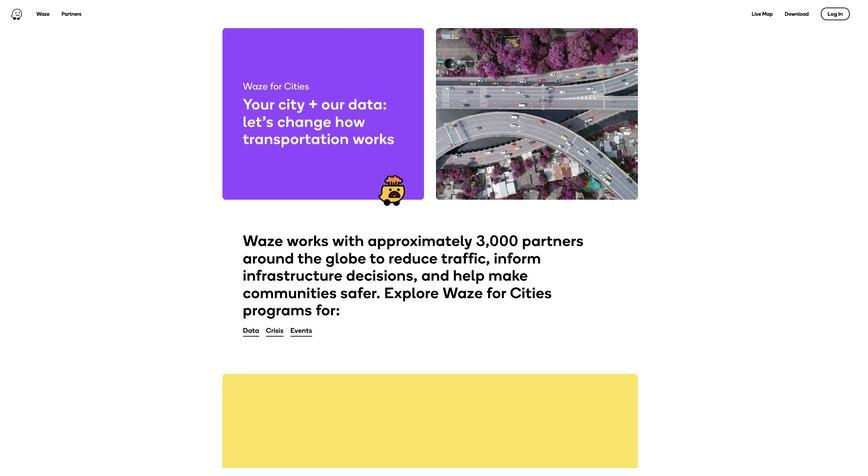 Task type: locate. For each thing, give the bounding box(es) containing it.
decisions,
[[346, 267, 418, 285]]

reduce
[[389, 249, 438, 267]]

log
[[828, 11, 837, 17]]

with
[[332, 232, 364, 250]]

communities
[[243, 284, 337, 302]]

1 vertical spatial for
[[487, 284, 506, 302]]

1 vertical spatial cities
[[510, 284, 552, 302]]

waze for waze for cities your city + our data: let's change how transportation works
[[243, 80, 268, 92]]

for
[[270, 80, 282, 92], [487, 284, 506, 302]]

waze works with approximately 3,000 partners around the globe to reduce traffic, inform infrastructure decisions, and help make communities safer. explore waze for cities programs for:
[[243, 232, 584, 319]]

partners
[[62, 11, 81, 17]]

0 horizontal spatial cities
[[284, 80, 309, 92]]

waze
[[36, 11, 50, 17], [243, 80, 268, 92], [243, 232, 283, 250], [443, 284, 483, 302]]

1 vertical spatial works
[[287, 232, 329, 250]]

log in link
[[821, 7, 850, 20]]

around
[[243, 249, 294, 267]]

0 vertical spatial for
[[270, 80, 282, 92]]

crisis link
[[266, 326, 284, 336]]

1 horizontal spatial cities
[[510, 284, 552, 302]]

3,000
[[476, 232, 519, 250]]

partners link
[[62, 11, 81, 17]]

let's
[[243, 113, 274, 131]]

events link
[[290, 326, 312, 336]]

waze inside waze for cities your city + our data: let's change how transportation works
[[243, 80, 268, 92]]

for inside waze works with approximately 3,000 partners around the globe to reduce traffic, inform infrastructure decisions, and help make communities safer. explore waze for cities programs for:
[[487, 284, 506, 302]]

crisis
[[266, 327, 284, 335]]

help
[[453, 267, 485, 285]]

waze for cities your city + our data: let's change how transportation works
[[243, 80, 395, 148]]

programs
[[243, 301, 312, 319]]

home image
[[10, 9, 23, 20]]

+
[[309, 95, 318, 113]]

infrastructure
[[243, 267, 343, 285]]

for right help
[[487, 284, 506, 302]]

0 horizontal spatial works
[[287, 232, 329, 250]]

waze for waze works with approximately 3,000 partners around the globe to reduce traffic, inform infrastructure decisions, and help make communities safer. explore waze for cities programs for:
[[243, 232, 283, 250]]

in
[[838, 11, 843, 17]]

cities
[[284, 80, 309, 92], [510, 284, 552, 302]]

cities inside waze for cities your city + our data: let's change how transportation works
[[284, 80, 309, 92]]

works
[[353, 130, 395, 148], [287, 232, 329, 250]]

for inside waze for cities your city + our data: let's change how transportation works
[[270, 80, 282, 92]]

for up city
[[270, 80, 282, 92]]

0 vertical spatial cities
[[284, 80, 309, 92]]

1 horizontal spatial for
[[487, 284, 506, 302]]

and
[[422, 267, 450, 285]]

waze for waze
[[36, 11, 50, 17]]

our
[[321, 95, 345, 113]]

map
[[762, 11, 773, 17]]

0 horizontal spatial for
[[270, 80, 282, 92]]

city
[[278, 95, 305, 113]]

1 horizontal spatial works
[[353, 130, 395, 148]]

download
[[785, 11, 809, 17]]

data link
[[243, 326, 259, 336]]

0 vertical spatial works
[[353, 130, 395, 148]]

cities inside waze works with approximately 3,000 partners around the globe to reduce traffic, inform infrastructure decisions, and help make communities safer. explore waze for cities programs for:
[[510, 284, 552, 302]]



Task type: describe. For each thing, give the bounding box(es) containing it.
traffic,
[[441, 249, 490, 267]]

how
[[335, 113, 366, 131]]

live map
[[752, 11, 773, 17]]

make
[[489, 267, 528, 285]]

data
[[243, 327, 259, 335]]

works inside waze works with approximately 3,000 partners around the globe to reduce traffic, inform infrastructure decisions, and help make communities safer. explore waze for cities programs for:
[[287, 232, 329, 250]]

your
[[243, 95, 275, 113]]

change
[[277, 113, 332, 131]]

the
[[298, 249, 322, 267]]

waze link
[[36, 11, 50, 17]]

to
[[370, 249, 385, 267]]

works inside waze for cities your city + our data: let's change how transportation works
[[353, 130, 395, 148]]

transportation
[[243, 130, 349, 148]]

log in
[[828, 11, 843, 17]]

safer.
[[341, 284, 381, 302]]

inform
[[494, 249, 541, 267]]

for:
[[316, 301, 340, 319]]

download link
[[785, 11, 809, 17]]

globe
[[326, 249, 366, 267]]

live map link
[[752, 11, 773, 17]]

data:
[[348, 95, 387, 113]]

explore
[[384, 284, 439, 302]]

events
[[290, 327, 312, 335]]

partners
[[522, 232, 584, 250]]

live
[[752, 11, 761, 17]]

approximately
[[368, 232, 473, 250]]



Task type: vqa. For each thing, say whether or not it's contained in the screenshot.
TOPICS
no



